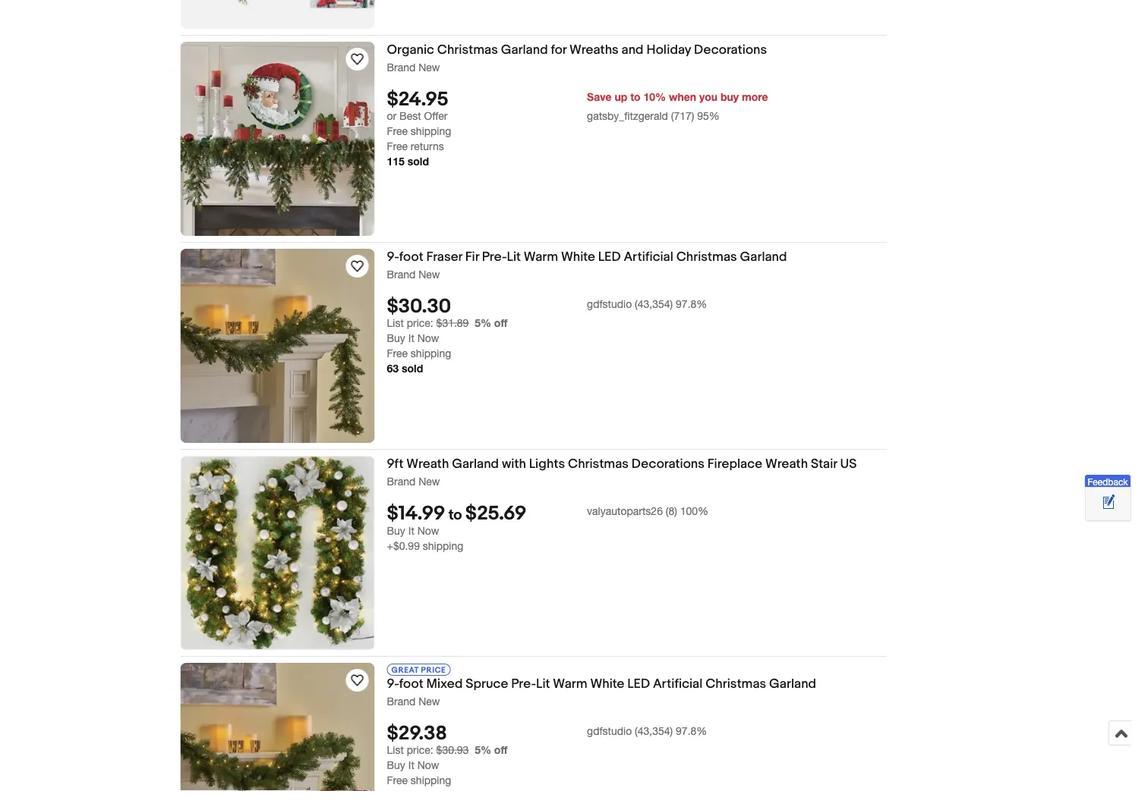 Task type: locate. For each thing, give the bounding box(es) containing it.
2 brand from the top
[[387, 268, 416, 281]]

(43,354) inside gdfstudio (43,354) 97.8% list price: $31.89 5% off buy it now free shipping 63 sold
[[635, 298, 673, 310]]

5%
[[475, 317, 491, 329], [475, 744, 491, 757]]

3 now from the top
[[417, 759, 439, 772]]

0 horizontal spatial lit
[[507, 249, 521, 265]]

it inside 'valyautoparts26 (8) 100% buy it now +$0.99 shipping'
[[408, 525, 414, 538]]

price: for $31.89
[[407, 317, 433, 329]]

63
[[387, 362, 399, 375]]

(43,354) down 9-foot mixed spruce pre-lit warm white led artificial christmas garland link
[[635, 725, 673, 738]]

or
[[387, 109, 397, 122]]

wreaths
[[569, 42, 619, 58]]

decorations inside 9ft wreath garland with lights christmas decorations fireplace wreath stair us brand new
[[632, 456, 705, 472]]

sold down returns
[[408, 155, 429, 167]]

it down $30.30
[[408, 332, 414, 344]]

1 vertical spatial off
[[494, 744, 507, 757]]

100%
[[680, 505, 709, 518]]

2 vertical spatial buy
[[387, 759, 405, 772]]

1 vertical spatial sold
[[402, 362, 423, 375]]

shipping down $31.89
[[411, 347, 451, 359]]

9- inside great price 9-foot mixed spruce pre-lit warm white led artificial christmas garland brand new
[[387, 677, 399, 693]]

10%
[[644, 91, 666, 103]]

shipping inside gdfstudio (43,354) 97.8% list price: $30.93 5% off buy it now free shipping
[[411, 774, 451, 787]]

decorations inside organic christmas garland for wreaths and holiday decorations brand new
[[694, 42, 767, 58]]

1 list from the top
[[387, 317, 404, 329]]

1 horizontal spatial lit
[[536, 677, 550, 693]]

1 vertical spatial lit
[[536, 677, 550, 693]]

9ft wreath garland with lights christmas decorations fireplace wreath stair us image
[[180, 456, 375, 651]]

97.8% down 9-foot mixed spruce pre-lit warm white led artificial christmas garland link
[[676, 725, 707, 738]]

1 vertical spatial to
[[448, 506, 462, 524]]

0 vertical spatial led
[[598, 249, 621, 265]]

foot inside 9-foot fraser fir pre-lit warm white led artificial christmas garland brand new
[[399, 249, 423, 265]]

lit right fir at top
[[507, 249, 521, 265]]

brand down organic
[[387, 61, 416, 73]]

2 price: from the top
[[407, 744, 433, 757]]

led inside great price 9-foot mixed spruce pre-lit warm white led artificial christmas garland brand new
[[627, 677, 650, 693]]

gdfstudio inside gdfstudio (43,354) 97.8% list price: $30.93 5% off buy it now free shipping
[[587, 725, 632, 738]]

it up +$0.99
[[408, 525, 414, 538]]

0 vertical spatial now
[[417, 332, 439, 344]]

sold inside gdfstudio (43,354) 97.8% list price: $31.89 5% off buy it now free shipping 63 sold
[[402, 362, 423, 375]]

1 vertical spatial 97.8%
[[676, 725, 707, 738]]

5% inside gdfstudio (43,354) 97.8% list price: $30.93 5% off buy it now free shipping
[[475, 744, 491, 757]]

2 list from the top
[[387, 744, 404, 757]]

pre-
[[482, 249, 507, 265], [511, 677, 536, 693]]

to inside save up to 10% when you buy more or best offer
[[630, 91, 641, 103]]

warm
[[524, 249, 558, 265], [553, 677, 587, 693]]

0 vertical spatial it
[[408, 332, 414, 344]]

5% right $31.89
[[475, 317, 491, 329]]

1 vertical spatial decorations
[[632, 456, 705, 472]]

9-foot fraser fir pre-lit warm white led artificial christmas garland heading
[[387, 249, 787, 265]]

off inside gdfstudio (43,354) 97.8% list price: $31.89 5% off buy it now free shipping 63 sold
[[494, 317, 507, 329]]

97.8% for gdfstudio (43,354) 97.8% list price: $31.89 5% off buy it now free shipping 63 sold
[[676, 298, 707, 310]]

97.8%
[[676, 298, 707, 310], [676, 725, 707, 738]]

gdfstudio for gdfstudio (43,354) 97.8% list price: $30.93 5% off buy it now free shipping
[[587, 725, 632, 738]]

0 vertical spatial foot
[[399, 249, 423, 265]]

when
[[669, 91, 696, 103]]

warm right fir at top
[[524, 249, 558, 265]]

1 vertical spatial list
[[387, 744, 404, 757]]

0 vertical spatial list
[[387, 317, 404, 329]]

it down $29.38
[[408, 759, 414, 772]]

1 vertical spatial 5%
[[475, 744, 491, 757]]

3 it from the top
[[408, 759, 414, 772]]

free inside gdfstudio (43,354) 97.8% list price: $30.93 5% off buy it now free shipping
[[387, 774, 408, 787]]

5% right '$30.93'
[[475, 744, 491, 757]]

warm inside 9-foot fraser fir pre-lit warm white led artificial christmas garland brand new
[[524, 249, 558, 265]]

0 horizontal spatial wreath
[[406, 456, 449, 472]]

now for gdfstudio (43,354) 97.8% list price: $30.93 5% off buy it now free shipping
[[417, 759, 439, 772]]

1 vertical spatial white
[[590, 677, 624, 693]]

new up $14.99
[[419, 475, 440, 488]]

0 vertical spatial buy
[[387, 332, 405, 344]]

foot left fraser on the left top of page
[[399, 249, 423, 265]]

lit
[[507, 249, 521, 265], [536, 677, 550, 693]]

brand down great
[[387, 696, 416, 708]]

now down $31.89
[[417, 332, 439, 344]]

to
[[630, 91, 641, 103], [448, 506, 462, 524]]

buy for gdfstudio (43,354) 97.8% list price: $30.93 5% off buy it now free shipping
[[387, 759, 405, 772]]

decorations
[[694, 42, 767, 58], [632, 456, 705, 472]]

0 horizontal spatial pre-
[[482, 249, 507, 265]]

1 vertical spatial now
[[417, 525, 439, 538]]

gatsby_fitzgerald
[[587, 109, 668, 122]]

now
[[417, 332, 439, 344], [417, 525, 439, 538], [417, 759, 439, 772]]

1 (43,354) from the top
[[635, 298, 673, 310]]

brand inside 9ft wreath garland with lights christmas decorations fireplace wreath stair us brand new
[[387, 475, 416, 488]]

0 vertical spatial warm
[[524, 249, 558, 265]]

price
[[421, 666, 446, 676]]

1 9- from the top
[[387, 249, 399, 265]]

foot
[[399, 249, 423, 265], [399, 677, 423, 693]]

1 off from the top
[[494, 317, 507, 329]]

1 vertical spatial artificial
[[653, 677, 703, 693]]

free up the 63
[[387, 347, 408, 359]]

list
[[387, 317, 404, 329], [387, 744, 404, 757]]

now inside gdfstudio (43,354) 97.8% list price: $31.89 5% off buy it now free shipping 63 sold
[[417, 332, 439, 344]]

free down or
[[387, 124, 408, 137]]

buy inside gdfstudio (43,354) 97.8% list price: $30.93 5% off buy it now free shipping
[[387, 759, 405, 772]]

4 free from the top
[[387, 774, 408, 787]]

wreath right 9ft
[[406, 456, 449, 472]]

2 buy from the top
[[387, 525, 405, 538]]

shipping up returns
[[411, 124, 451, 137]]

garland
[[501, 42, 548, 58], [740, 249, 787, 265], [452, 456, 499, 472], [769, 677, 816, 693]]

buy inside gdfstudio (43,354) 97.8% list price: $31.89 5% off buy it now free shipping 63 sold
[[387, 332, 405, 344]]

now up +$0.99
[[417, 525, 439, 538]]

new
[[419, 61, 440, 73], [419, 268, 440, 281], [419, 475, 440, 488], [419, 696, 440, 708]]

0 vertical spatial 9-
[[387, 249, 399, 265]]

it
[[408, 332, 414, 344], [408, 525, 414, 538], [408, 759, 414, 772]]

warm up gdfstudio (43,354) 97.8% list price: $30.93 5% off buy it now free shipping
[[553, 677, 587, 693]]

0 vertical spatial price:
[[407, 317, 433, 329]]

new down fraser on the left top of page
[[419, 268, 440, 281]]

pre- inside 9-foot fraser fir pre-lit warm white led artificial christmas garland brand new
[[482, 249, 507, 265]]

fir
[[465, 249, 479, 265]]

sold right the 63
[[402, 362, 423, 375]]

new down organic
[[419, 61, 440, 73]]

1 5% from the top
[[475, 317, 491, 329]]

1 horizontal spatial pre-
[[511, 677, 536, 693]]

2 it from the top
[[408, 525, 414, 538]]

free down $29.38
[[387, 774, 408, 787]]

2 (43,354) from the top
[[635, 725, 673, 738]]

free up 115
[[387, 140, 408, 152]]

organic christmas garland for wreaths and holiday decorations image
[[180, 42, 375, 236]]

1 vertical spatial gdfstudio
[[587, 725, 632, 738]]

to right up
[[630, 91, 641, 103]]

1 new from the top
[[419, 61, 440, 73]]

1 gdfstudio from the top
[[587, 298, 632, 310]]

off right '$30.93'
[[494, 744, 507, 757]]

price: inside gdfstudio (43,354) 97.8% list price: $31.89 5% off buy it now free shipping 63 sold
[[407, 317, 433, 329]]

1 vertical spatial foot
[[399, 677, 423, 693]]

1 horizontal spatial led
[[627, 677, 650, 693]]

1 vertical spatial warm
[[553, 677, 587, 693]]

new inside 9ft wreath garland with lights christmas decorations fireplace wreath stair us brand new
[[419, 475, 440, 488]]

buy down $29.38
[[387, 759, 405, 772]]

2 9- from the top
[[387, 677, 399, 693]]

9-
[[387, 249, 399, 265], [387, 677, 399, 693]]

1 vertical spatial led
[[627, 677, 650, 693]]

0 vertical spatial pre-
[[482, 249, 507, 265]]

1 vertical spatial price:
[[407, 744, 433, 757]]

it for gdfstudio (43,354) 97.8% list price: $30.93 5% off buy it now free shipping
[[408, 759, 414, 772]]

(43,354)
[[635, 298, 673, 310], [635, 725, 673, 738]]

9-foot mixed spruce pre-lit warm white led artificial christmas garland image
[[180, 664, 375, 792]]

9ft wreath garland with lights christmas decorations fireplace wreath stair us brand new
[[387, 456, 857, 488]]

pre- right fir at top
[[482, 249, 507, 265]]

fireplace
[[708, 456, 763, 472]]

buy up the 63
[[387, 332, 405, 344]]

0 vertical spatial white
[[561, 249, 595, 265]]

3 brand from the top
[[387, 475, 416, 488]]

new down mixed
[[419, 696, 440, 708]]

list inside gdfstudio (43,354) 97.8% list price: $30.93 5% off buy it now free shipping
[[387, 744, 404, 757]]

wreath left stair
[[765, 456, 808, 472]]

4 brand from the top
[[387, 696, 416, 708]]

1 brand from the top
[[387, 61, 416, 73]]

list inside gdfstudio (43,354) 97.8% list price: $31.89 5% off buy it now free shipping 63 sold
[[387, 317, 404, 329]]

white inside 9-foot fraser fir pre-lit warm white led artificial christmas garland brand new
[[561, 249, 595, 265]]

9ft wreath garland with lights christmas decorations fireplace wreath stair us heading
[[387, 456, 857, 472]]

5% inside gdfstudio (43,354) 97.8% list price: $31.89 5% off buy it now free shipping 63 sold
[[475, 317, 491, 329]]

9ft
[[387, 456, 403, 472]]

white inside great price 9-foot mixed spruce pre-lit warm white led artificial christmas garland brand new
[[590, 677, 624, 693]]

1 wreath from the left
[[406, 456, 449, 472]]

garland inside 9ft wreath garland with lights christmas decorations fireplace wreath stair us brand new
[[452, 456, 499, 472]]

list left '$30.93'
[[387, 744, 404, 757]]

white
[[561, 249, 595, 265], [590, 677, 624, 693]]

$29.38
[[387, 722, 447, 746]]

it for gdfstudio (43,354) 97.8% list price: $31.89 5% off buy it now free shipping 63 sold
[[408, 332, 414, 344]]

97.8% down 9-foot fraser fir pre-lit warm white led artificial christmas garland link
[[676, 298, 707, 310]]

0 horizontal spatial led
[[598, 249, 621, 265]]

95%
[[697, 109, 720, 122]]

2 foot from the top
[[399, 677, 423, 693]]

3 new from the top
[[419, 475, 440, 488]]

stair
[[811, 456, 837, 472]]

save
[[587, 91, 612, 103]]

fraser
[[426, 249, 462, 265]]

1 it from the top
[[408, 332, 414, 344]]

off right $31.89
[[494, 317, 507, 329]]

lit right the spruce
[[536, 677, 550, 693]]

brand up $30.30
[[387, 268, 416, 281]]

pre- right the spruce
[[511, 677, 536, 693]]

shipping down '$30.93'
[[411, 774, 451, 787]]

shipping down $14.99 to $25.69
[[423, 540, 463, 553]]

buy up +$0.99
[[387, 525, 405, 538]]

2 wreath from the left
[[765, 456, 808, 472]]

1 97.8% from the top
[[676, 298, 707, 310]]

price: inside gdfstudio (43,354) 97.8% list price: $30.93 5% off buy it now free shipping
[[407, 744, 433, 757]]

0 vertical spatial off
[[494, 317, 507, 329]]

artificial
[[624, 249, 673, 265], [653, 677, 703, 693]]

1 horizontal spatial to
[[630, 91, 641, 103]]

gdfstudio
[[587, 298, 632, 310], [587, 725, 632, 738]]

4 new from the top
[[419, 696, 440, 708]]

list for gdfstudio (43,354) 97.8% list price: $31.89 5% off buy it now free shipping 63 sold
[[387, 317, 404, 329]]

it inside gdfstudio (43,354) 97.8% list price: $31.89 5% off buy it now free shipping 63 sold
[[408, 332, 414, 344]]

$25.69
[[465, 502, 527, 526]]

off inside gdfstudio (43,354) 97.8% list price: $30.93 5% off buy it now free shipping
[[494, 744, 507, 757]]

led
[[598, 249, 621, 265], [627, 677, 650, 693]]

gdfstudio down great price 9-foot mixed spruce pre-lit warm white led artificial christmas garland brand new
[[587, 725, 632, 738]]

9- inside 9-foot fraser fir pre-lit warm white led artificial christmas garland brand new
[[387, 249, 399, 265]]

organic christmas garland for wreaths and holiday decorations heading
[[387, 42, 767, 58]]

1 vertical spatial 9-
[[387, 677, 399, 693]]

0 vertical spatial to
[[630, 91, 641, 103]]

brand down 9ft
[[387, 475, 416, 488]]

now inside 'valyautoparts26 (8) 100% buy it now +$0.99 shipping'
[[417, 525, 439, 538]]

1 now from the top
[[417, 332, 439, 344]]

9-foot mixed spruce pre-lit warm white led artificial christmas garland link
[[387, 677, 887, 695]]

christmas
[[437, 42, 498, 58], [676, 249, 737, 265], [568, 456, 629, 472], [706, 677, 766, 693]]

now inside gdfstudio (43,354) 97.8% list price: $30.93 5% off buy it now free shipping
[[417, 759, 439, 772]]

2 vertical spatial now
[[417, 759, 439, 772]]

2 5% from the top
[[475, 744, 491, 757]]

to right $14.99
[[448, 506, 462, 524]]

0 vertical spatial (43,354)
[[635, 298, 673, 310]]

free
[[387, 124, 408, 137], [387, 140, 408, 152], [387, 347, 408, 359], [387, 774, 408, 787]]

wreath
[[406, 456, 449, 472], [765, 456, 808, 472]]

decorations up '(8)'
[[632, 456, 705, 472]]

now down '$30.93'
[[417, 759, 439, 772]]

3 free from the top
[[387, 347, 408, 359]]

price: left $31.89
[[407, 317, 433, 329]]

2 vertical spatial it
[[408, 759, 414, 772]]

2 free from the top
[[387, 140, 408, 152]]

0 vertical spatial 5%
[[475, 317, 491, 329]]

0 vertical spatial artificial
[[624, 249, 673, 265]]

foot inside great price 9-foot mixed spruce pre-lit warm white led artificial christmas garland brand new
[[399, 677, 423, 693]]

(43,354) down 9-foot fraser fir pre-lit warm white led artificial christmas garland link
[[635, 298, 673, 310]]

1 price: from the top
[[407, 317, 433, 329]]

97.8% inside gdfstudio (43,354) 97.8% list price: $31.89 5% off buy it now free shipping 63 sold
[[676, 298, 707, 310]]

and
[[622, 42, 644, 58]]

0 vertical spatial decorations
[[694, 42, 767, 58]]

price: left '$30.93'
[[407, 744, 433, 757]]

up
[[615, 91, 627, 103]]

gdfstudio (43,354) 97.8% list price: $31.89 5% off buy it now free shipping 63 sold
[[387, 298, 707, 375]]

2 off from the top
[[494, 744, 507, 757]]

(43,354) inside gdfstudio (43,354) 97.8% list price: $30.93 5% off buy it now free shipping
[[635, 725, 673, 738]]

1 vertical spatial buy
[[387, 525, 405, 538]]

brand inside great price 9-foot mixed spruce pre-lit warm white led artificial christmas garland brand new
[[387, 696, 416, 708]]

off
[[494, 317, 507, 329], [494, 744, 507, 757]]

1 vertical spatial it
[[408, 525, 414, 538]]

2 gdfstudio from the top
[[587, 725, 632, 738]]

0 vertical spatial gdfstudio
[[587, 298, 632, 310]]

0 vertical spatial sold
[[408, 155, 429, 167]]

off for $30.93
[[494, 744, 507, 757]]

gdfstudio down 9-foot fraser fir pre-lit warm white led artificial christmas garland brand new
[[587, 298, 632, 310]]

1 foot from the top
[[399, 249, 423, 265]]

0 vertical spatial lit
[[507, 249, 521, 265]]

1 buy from the top
[[387, 332, 405, 344]]

2 new from the top
[[419, 268, 440, 281]]

gdfstudio inside gdfstudio (43,354) 97.8% list price: $31.89 5% off buy it now free shipping 63 sold
[[587, 298, 632, 310]]

2 now from the top
[[417, 525, 439, 538]]

brand
[[387, 61, 416, 73], [387, 268, 416, 281], [387, 475, 416, 488], [387, 696, 416, 708]]

97.8% inside gdfstudio (43,354) 97.8% list price: $30.93 5% off buy it now free shipping
[[676, 725, 707, 738]]

buy
[[387, 332, 405, 344], [387, 525, 405, 538], [387, 759, 405, 772]]

organic christmas garland for wreaths and holiday decorations link
[[387, 42, 887, 61]]

$14.99 to $25.69
[[387, 502, 527, 526]]

2 97.8% from the top
[[676, 725, 707, 738]]

list up the 63
[[387, 317, 404, 329]]

sold
[[408, 155, 429, 167], [402, 362, 423, 375]]

9- down great
[[387, 677, 399, 693]]

1 vertical spatial (43,354)
[[635, 725, 673, 738]]

9- left fraser on the left top of page
[[387, 249, 399, 265]]

decorations up "buy" at the right of the page
[[694, 42, 767, 58]]

3 buy from the top
[[387, 759, 405, 772]]

shipping inside gdfstudio (43,354) 97.8% list price: $31.89 5% off buy it now free shipping 63 sold
[[411, 347, 451, 359]]

buy inside 'valyautoparts26 (8) 100% buy it now +$0.99 shipping'
[[387, 525, 405, 538]]

it inside gdfstudio (43,354) 97.8% list price: $30.93 5% off buy it now free shipping
[[408, 759, 414, 772]]

0 vertical spatial 97.8%
[[676, 298, 707, 310]]

shipping
[[411, 124, 451, 137], [411, 347, 451, 359], [423, 540, 463, 553], [411, 774, 451, 787]]

0 horizontal spatial to
[[448, 506, 462, 524]]

1 horizontal spatial wreath
[[765, 456, 808, 472]]

foot down great
[[399, 677, 423, 693]]

best
[[399, 109, 421, 122]]

lights
[[529, 456, 565, 472]]

1 vertical spatial pre-
[[511, 677, 536, 693]]

price:
[[407, 317, 433, 329], [407, 744, 433, 757]]



Task type: describe. For each thing, give the bounding box(es) containing it.
price: for $30.93
[[407, 744, 433, 757]]

1 free from the top
[[387, 124, 408, 137]]

gdfstudio for gdfstudio (43,354) 97.8% list price: $31.89 5% off buy it now free shipping 63 sold
[[587, 298, 632, 310]]

lit inside great price 9-foot mixed spruce pre-lit warm white led artificial christmas garland brand new
[[536, 677, 550, 693]]

feedback
[[1088, 477, 1128, 487]]

free inside gdfstudio (43,354) 97.8% list price: $31.89 5% off buy it now free shipping 63 sold
[[387, 347, 408, 359]]

sold inside gatsby_fitzgerald (717) 95% free shipping free returns 115 sold
[[408, 155, 429, 167]]

new inside organic christmas garland for wreaths and holiday decorations brand new
[[419, 61, 440, 73]]

+$0.99
[[387, 540, 420, 553]]

offer
[[424, 109, 448, 122]]

valyautoparts26
[[587, 505, 663, 518]]

great price 9-foot mixed spruce pre-lit warm white led artificial christmas garland brand new
[[387, 666, 816, 708]]

shipping inside 'valyautoparts26 (8) 100% buy it now +$0.99 shipping'
[[423, 540, 463, 553]]

us
[[840, 456, 857, 472]]

buy
[[721, 91, 739, 103]]

shipping inside gatsby_fitzgerald (717) 95% free shipping free returns 115 sold
[[411, 124, 451, 137]]

garland inside organic christmas garland for wreaths and holiday decorations brand new
[[501, 42, 548, 58]]

mixed
[[426, 677, 463, 693]]

great
[[391, 666, 419, 676]]

organic
[[387, 42, 434, 58]]

$24.95
[[387, 88, 449, 111]]

more
[[742, 91, 768, 103]]

new inside 9-foot fraser fir pre-lit warm white led artificial christmas garland brand new
[[419, 268, 440, 281]]

5% for $30.93
[[475, 744, 491, 757]]

9-foot fraser fir pre-lit warm white led artificial christmas garland image
[[180, 249, 375, 444]]

115
[[387, 155, 405, 167]]

gatsby_fitzgerald (717) 95% free shipping free returns 115 sold
[[387, 109, 720, 167]]

valyautoparts26 (8) 100% buy it now +$0.99 shipping
[[387, 505, 709, 553]]

$14.99
[[387, 502, 445, 526]]

christmas inside 9-foot fraser fir pre-lit warm white led artificial christmas garland brand new
[[676, 249, 737, 265]]

you
[[699, 91, 718, 103]]

new inside great price 9-foot mixed spruce pre-lit warm white led artificial christmas garland brand new
[[419, 696, 440, 708]]

9ft wreath garland with lights christmas decorations fireplace wreath stair us link
[[387, 456, 887, 475]]

garland inside great price 9-foot mixed spruce pre-lit warm white led artificial christmas garland brand new
[[769, 677, 816, 693]]

holiday
[[646, 42, 691, 58]]

christmas winter wreath farmhouse red wagon wheel xmas garland for front door image
[[180, 0, 375, 29]]

christmas inside 9ft wreath garland with lights christmas decorations fireplace wreath stair us brand new
[[568, 456, 629, 472]]

brand inside 9-foot fraser fir pre-lit warm white led artificial christmas garland brand new
[[387, 268, 416, 281]]

$30.30
[[387, 295, 451, 318]]

buy for gdfstudio (43,354) 97.8% list price: $31.89 5% off buy it now free shipping 63 sold
[[387, 332, 405, 344]]

warm inside great price 9-foot mixed spruce pre-lit warm white led artificial christmas garland brand new
[[553, 677, 587, 693]]

now for gdfstudio (43,354) 97.8% list price: $31.89 5% off buy it now free shipping 63 sold
[[417, 332, 439, 344]]

9-foot mixed spruce pre-lit warm white led artificial christmas garland heading
[[387, 677, 816, 693]]

(43,354) for gdfstudio (43,354) 97.8% list price: $31.89 5% off buy it now free shipping 63 sold
[[635, 298, 673, 310]]

led inside 9-foot fraser fir pre-lit warm white led artificial christmas garland brand new
[[598, 249, 621, 265]]

lit inside 9-foot fraser fir pre-lit warm white led artificial christmas garland brand new
[[507, 249, 521, 265]]

great price button
[[387, 664, 451, 677]]

$30.93
[[436, 744, 469, 757]]

9-foot fraser fir pre-lit warm white led artificial christmas garland link
[[387, 249, 887, 268]]

9-foot fraser fir pre-lit warm white led artificial christmas garland brand new
[[387, 249, 787, 281]]

(8)
[[666, 505, 677, 518]]

returns
[[411, 140, 444, 152]]

list for gdfstudio (43,354) 97.8% list price: $30.93 5% off buy it now free shipping
[[387, 744, 404, 757]]

christmas inside great price 9-foot mixed spruce pre-lit warm white led artificial christmas garland brand new
[[706, 677, 766, 693]]

artificial inside great price 9-foot mixed spruce pre-lit warm white led artificial christmas garland brand new
[[653, 677, 703, 693]]

for
[[551, 42, 567, 58]]

to inside $14.99 to $25.69
[[448, 506, 462, 524]]

(717)
[[671, 109, 694, 122]]

christmas inside organic christmas garland for wreaths and holiday decorations brand new
[[437, 42, 498, 58]]

artificial inside 9-foot fraser fir pre-lit warm white led artificial christmas garland brand new
[[624, 249, 673, 265]]

(43,354) for gdfstudio (43,354) 97.8% list price: $30.93 5% off buy it now free shipping
[[635, 725, 673, 738]]

97.8% for gdfstudio (43,354) 97.8% list price: $30.93 5% off buy it now free shipping
[[676, 725, 707, 738]]

brand inside organic christmas garland for wreaths and holiday decorations brand new
[[387, 61, 416, 73]]

spruce
[[466, 677, 508, 693]]

save up to 10% when you buy more or best offer
[[387, 91, 768, 122]]

gdfstudio (43,354) 97.8% list price: $30.93 5% off buy it now free shipping
[[387, 725, 707, 787]]

$31.89
[[436, 317, 469, 329]]

garland inside 9-foot fraser fir pre-lit warm white led artificial christmas garland brand new
[[740, 249, 787, 265]]

with
[[502, 456, 526, 472]]

off for $31.89
[[494, 317, 507, 329]]

organic christmas garland for wreaths and holiday decorations brand new
[[387, 42, 767, 73]]

pre- inside great price 9-foot mixed spruce pre-lit warm white led artificial christmas garland brand new
[[511, 677, 536, 693]]

5% for $31.89
[[475, 317, 491, 329]]



Task type: vqa. For each thing, say whether or not it's contained in the screenshot.
Folio to the right
no



